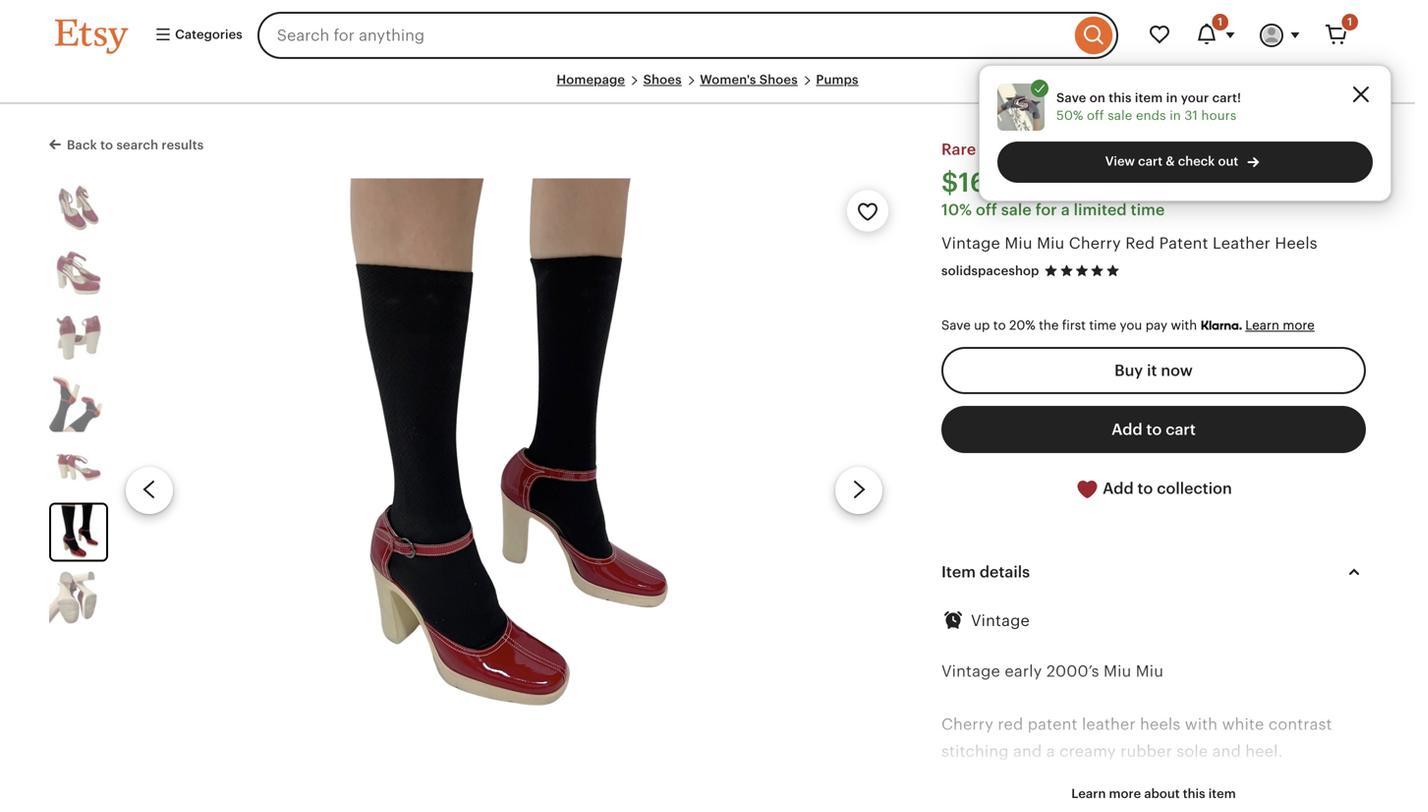 Task type: vqa. For each thing, say whether or not it's contained in the screenshot.
Vintage Miu Miu Cherry Red Patent Leather Heels image 5
yes



Task type: locate. For each thing, give the bounding box(es) containing it.
vintage miu miu cherry red patent leather heels
[[942, 234, 1318, 252]]

with
[[1171, 318, 1198, 333], [1186, 716, 1218, 734]]

None search field
[[257, 12, 1119, 59]]

20%
[[1010, 318, 1036, 333]]

1 1 from the left
[[1219, 16, 1223, 28]]

1 vertical spatial with
[[1186, 716, 1218, 734]]

0 vertical spatial sale
[[1108, 108, 1133, 123]]

in
[[1167, 90, 1178, 105], [1170, 108, 1182, 123], [1080, 141, 1094, 158]]

4
[[1098, 141, 1108, 158]]

0 horizontal spatial shoes
[[644, 72, 682, 87]]

cart left "&"
[[1139, 154, 1163, 169]]

red
[[1126, 234, 1155, 252]]

sale down the '$166.50 $185.00' on the right
[[1002, 201, 1032, 219]]

0 vertical spatial cart
[[1139, 154, 1163, 169]]

save for klarna.
[[942, 318, 971, 333]]

time for first
[[1090, 318, 1117, 333]]

0 horizontal spatial off
[[976, 201, 998, 219]]

sale inside save on this item in your cart! 50% off sale ends in 31 hours
[[1108, 108, 1133, 123]]

1 horizontal spatial time
[[1131, 201, 1166, 219]]

vintage for vintage miu miu cherry red patent leather heels
[[942, 234, 1001, 252]]

1 horizontal spatial off
[[1087, 108, 1105, 123]]

in left 4
[[1080, 141, 1094, 158]]

women's shoes link
[[700, 72, 798, 87]]

1 horizontal spatial a
[[1062, 201, 1070, 219]]

1 horizontal spatial cherry
[[1070, 234, 1122, 252]]

to inside 'button'
[[1147, 421, 1162, 438]]

0 horizontal spatial 1
[[1219, 16, 1223, 28]]

cherry down limited on the top
[[1070, 234, 1122, 252]]

cherry red patent leather heels with white contrast stitching and a creamy rubber sole and heel.
[[942, 716, 1333, 760]]

1 horizontal spatial and
[[1213, 743, 1242, 760]]

$166.50 $185.00
[[942, 168, 1102, 197]]

view cart & check out link
[[998, 142, 1374, 183]]

save up 50%
[[1057, 90, 1087, 105]]

back
[[67, 138, 97, 153]]

vintage miu miu cherry red patent leather heels image 7 image
[[49, 568, 108, 627]]

add for add to collection
[[1103, 480, 1134, 497]]

to right back
[[100, 138, 113, 153]]

0 vertical spatial add
[[1112, 421, 1143, 438]]

heels
[[1141, 716, 1181, 734]]

1 vertical spatial cherry
[[942, 716, 994, 734]]

with right pay
[[1171, 318, 1198, 333]]

patent
[[1160, 234, 1209, 252]]

categories
[[172, 27, 243, 42]]

in left 31
[[1170, 108, 1182, 123]]

0 vertical spatial save
[[1057, 90, 1087, 105]]

1 horizontal spatial shoes
[[760, 72, 798, 87]]

rare
[[942, 141, 977, 158]]

add inside button
[[1103, 480, 1134, 497]]

off down on
[[1087, 108, 1105, 123]]

homepage
[[557, 72, 625, 87]]

cart inside 'link'
[[1139, 154, 1163, 169]]

time
[[1131, 201, 1166, 219], [1090, 318, 1117, 333]]

buy it now
[[1115, 362, 1193, 379]]

check
[[1179, 154, 1216, 169]]

a
[[1062, 201, 1070, 219], [1047, 743, 1056, 760]]

in right item
[[1167, 90, 1178, 105]]

more
[[1283, 318, 1315, 333]]

$166.50
[[942, 168, 1046, 197]]

vintage miu miu cherry red patent leather heels image 1 image
[[49, 178, 108, 237]]

0 horizontal spatial sale
[[1002, 201, 1032, 219]]

1
[[1219, 16, 1223, 28], [1348, 16, 1353, 28]]

with inside cherry red patent leather heels with white contrast stitching and a creamy rubber sole and heel.
[[1186, 716, 1218, 734]]

save inside save up to 20% the first time you pay with klarna. learn more
[[942, 318, 971, 333]]

0 horizontal spatial a
[[1047, 743, 1056, 760]]

categories banner
[[20, 0, 1396, 71]]

vintage down the details
[[971, 612, 1030, 630]]

shoes right women's
[[760, 72, 798, 87]]

2 shoes from the left
[[760, 72, 798, 87]]

and down red
[[1014, 743, 1043, 760]]

off down $166.50
[[976, 201, 998, 219]]

time up "red"
[[1131, 201, 1166, 219]]

2 vertical spatial in
[[1080, 141, 1094, 158]]

solidspaceshop link
[[942, 263, 1040, 278]]

learn more button
[[1246, 318, 1315, 333]]

and down white
[[1213, 743, 1242, 760]]

to for back to search results
[[100, 138, 113, 153]]

save
[[1057, 90, 1087, 105], [942, 318, 971, 333]]

with up sole
[[1186, 716, 1218, 734]]

contrast
[[1269, 716, 1333, 734]]

1 horizontal spatial cart
[[1166, 421, 1196, 438]]

sale down this
[[1108, 108, 1133, 123]]

vintage up solidspaceshop
[[942, 234, 1001, 252]]

add
[[1112, 421, 1143, 438], [1103, 480, 1134, 497]]

a inside cherry red patent leather heels with white contrast stitching and a creamy rubber sole and heel.
[[1047, 743, 1056, 760]]

&
[[1166, 154, 1175, 169]]

to down buy it now button
[[1147, 421, 1162, 438]]

already
[[1019, 141, 1076, 158]]

save inside save on this item in your cart! 50% off sale ends in 31 hours
[[1057, 90, 1087, 105]]

sale
[[1108, 108, 1133, 123], [1002, 201, 1032, 219]]

add down add to cart 'button'
[[1103, 480, 1134, 497]]

vintage miu miu cherry red patent leather heels image 5 image
[[49, 438, 108, 497]]

2 and from the left
[[1213, 743, 1242, 760]]

rare find, already in 4 carts
[[942, 141, 1150, 158]]

limited
[[1074, 201, 1127, 219]]

hours
[[1202, 108, 1237, 123]]

cart down now at the right top of the page
[[1166, 421, 1196, 438]]

and
[[1014, 743, 1043, 760], [1213, 743, 1242, 760]]

vintage for vintage
[[971, 612, 1030, 630]]

add to cart button
[[942, 406, 1367, 453]]

out
[[1219, 154, 1239, 169]]

vintage
[[942, 234, 1001, 252], [971, 612, 1030, 630], [942, 662, 1001, 680]]

cherry up stitching
[[942, 716, 994, 734]]

heel.
[[1246, 743, 1284, 760]]

1 vertical spatial time
[[1090, 318, 1117, 333]]

0 horizontal spatial save
[[942, 318, 971, 333]]

1 vertical spatial a
[[1047, 743, 1056, 760]]

time left you on the right top
[[1090, 318, 1117, 333]]

0 horizontal spatial and
[[1014, 743, 1043, 760]]

50%
[[1057, 108, 1084, 123]]

item
[[1135, 90, 1163, 105]]

to right the up
[[994, 318, 1006, 333]]

vintage left early
[[942, 662, 1001, 680]]

off
[[1087, 108, 1105, 123], [976, 201, 998, 219]]

0 vertical spatial off
[[1087, 108, 1105, 123]]

pay
[[1146, 318, 1168, 333]]

add down buy
[[1112, 421, 1143, 438]]

you
[[1120, 318, 1143, 333]]

miu
[[1005, 234, 1033, 252], [1037, 234, 1065, 252], [1104, 662, 1132, 680], [1136, 662, 1164, 680]]

add inside 'button'
[[1112, 421, 1143, 438]]

vintage miu miu cherry red patent leather heels image 3 image
[[49, 308, 108, 367]]

miu right 2000's
[[1104, 662, 1132, 680]]

1 horizontal spatial vintage miu miu cherry red patent leather heels image 6 image
[[269, 178, 740, 799]]

menu bar
[[55, 71, 1361, 104]]

1 horizontal spatial save
[[1057, 90, 1087, 105]]

red
[[998, 716, 1024, 734]]

cherry inside cherry red patent leather heels with white contrast stitching and a creamy rubber sole and heel.
[[942, 716, 994, 734]]

1 vertical spatial vintage
[[971, 612, 1030, 630]]

carts
[[1112, 141, 1150, 158]]

with inside save up to 20% the first time you pay with klarna. learn more
[[1171, 318, 1198, 333]]

shoes down 'search for anything' text field
[[644, 72, 682, 87]]

0 vertical spatial time
[[1131, 201, 1166, 219]]

up
[[975, 318, 990, 333]]

back to search results
[[67, 138, 204, 153]]

1 vertical spatial save
[[942, 318, 971, 333]]

0 vertical spatial vintage
[[942, 234, 1001, 252]]

cart inside 'button'
[[1166, 421, 1196, 438]]

cart
[[1139, 154, 1163, 169], [1166, 421, 1196, 438]]

leather
[[1082, 716, 1136, 734]]

1 shoes from the left
[[644, 72, 682, 87]]

1 and from the left
[[1014, 743, 1043, 760]]

10% off sale for a limited time
[[942, 201, 1166, 219]]

a down patent
[[1047, 743, 1056, 760]]

0 vertical spatial with
[[1171, 318, 1198, 333]]

time inside save up to 20% the first time you pay with klarna. learn more
[[1090, 318, 1117, 333]]

0 horizontal spatial time
[[1090, 318, 1117, 333]]

1 horizontal spatial 1
[[1348, 16, 1353, 28]]

2 vertical spatial vintage
[[942, 662, 1001, 680]]

shoes
[[644, 72, 682, 87], [760, 72, 798, 87]]

save left the up
[[942, 318, 971, 333]]

1 vertical spatial cart
[[1166, 421, 1196, 438]]

cherry
[[1070, 234, 1122, 252], [942, 716, 994, 734]]

to left collection in the right of the page
[[1138, 480, 1154, 497]]

results
[[162, 138, 204, 153]]

0 horizontal spatial cart
[[1139, 154, 1163, 169]]

save up to 20% the first time you pay with klarna. learn more
[[942, 318, 1315, 333]]

homepage link
[[557, 72, 625, 87]]

back to search results link
[[49, 134, 204, 154]]

to inside button
[[1138, 480, 1154, 497]]

a right for
[[1062, 201, 1070, 219]]

vintage miu miu cherry red patent leather heels image 6 image
[[269, 178, 740, 799], [51, 505, 106, 560]]

save for ends
[[1057, 90, 1087, 105]]

0 horizontal spatial cherry
[[942, 716, 994, 734]]

1 horizontal spatial sale
[[1108, 108, 1133, 123]]

1 vertical spatial add
[[1103, 480, 1134, 497]]

to
[[100, 138, 113, 153], [994, 318, 1006, 333], [1147, 421, 1162, 438], [1138, 480, 1154, 497]]

vintage miu miu cherry red patent leather heels image 2 image
[[49, 243, 108, 302]]



Task type: describe. For each thing, give the bounding box(es) containing it.
cart!
[[1213, 90, 1242, 105]]

women's
[[700, 72, 757, 87]]

vintage for vintage early 2000's miu miu
[[942, 662, 1001, 680]]

details
[[980, 563, 1031, 581]]

early
[[1005, 662, 1043, 680]]

Search for anything text field
[[257, 12, 1071, 59]]

to for add to collection
[[1138, 480, 1154, 497]]

31
[[1185, 108, 1198, 123]]

solidspaceshop
[[942, 263, 1040, 278]]

1 vertical spatial in
[[1170, 108, 1182, 123]]

on
[[1090, 90, 1106, 105]]

buy
[[1115, 362, 1144, 379]]

off inside save on this item in your cart! 50% off sale ends in 31 hours
[[1087, 108, 1105, 123]]

shoes link
[[644, 72, 682, 87]]

creamy
[[1060, 743, 1117, 760]]

1 vertical spatial sale
[[1002, 201, 1032, 219]]

women's shoes
[[700, 72, 798, 87]]

stitching
[[942, 743, 1009, 760]]

2 1 from the left
[[1348, 16, 1353, 28]]

$185.00
[[1052, 175, 1102, 190]]

the
[[1039, 318, 1059, 333]]

to inside save up to 20% the first time you pay with klarna. learn more
[[994, 318, 1006, 333]]

miu down 10% off sale for a limited time
[[1037, 234, 1065, 252]]

add to cart
[[1112, 421, 1196, 438]]

ends
[[1137, 108, 1167, 123]]

view
[[1106, 154, 1136, 169]]

this
[[1109, 90, 1132, 105]]

for
[[1036, 201, 1058, 219]]

klarna.
[[1201, 318, 1243, 333]]

add for add to cart
[[1112, 421, 1143, 438]]

your
[[1182, 90, 1210, 105]]

item
[[942, 563, 976, 581]]

buy it now button
[[942, 347, 1367, 394]]

menu bar containing homepage
[[55, 71, 1361, 104]]

white
[[1223, 716, 1265, 734]]

find,
[[981, 141, 1015, 158]]

miu up solidspaceshop
[[1005, 234, 1033, 252]]

categories button
[[140, 18, 251, 53]]

search
[[116, 138, 158, 153]]

collection
[[1157, 480, 1233, 497]]

0 vertical spatial in
[[1167, 90, 1178, 105]]

1 inside dropdown button
[[1219, 16, 1223, 28]]

1 link
[[1314, 12, 1361, 59]]

leather
[[1213, 234, 1271, 252]]

to for add to cart
[[1147, 421, 1162, 438]]

2000's
[[1047, 662, 1100, 680]]

add to collection
[[1099, 480, 1233, 497]]

sole
[[1177, 743, 1209, 760]]

time for limited
[[1131, 201, 1166, 219]]

vintage early 2000's miu miu
[[942, 662, 1164, 680]]

save on this item in your cart! 50% off sale ends in 31 hours
[[1057, 90, 1242, 123]]

heels
[[1276, 234, 1318, 252]]

learn
[[1246, 318, 1280, 333]]

item details button
[[924, 549, 1384, 596]]

patent
[[1028, 716, 1078, 734]]

first
[[1063, 318, 1086, 333]]

pumps
[[816, 72, 859, 87]]

it
[[1147, 362, 1158, 379]]

1 button
[[1184, 12, 1249, 59]]

now
[[1161, 362, 1193, 379]]

vintage miu miu cherry red patent leather heels image 4 image
[[49, 373, 108, 432]]

none search field inside 'categories' banner
[[257, 12, 1119, 59]]

10%
[[942, 201, 972, 219]]

add to collection button
[[942, 465, 1367, 513]]

0 vertical spatial cherry
[[1070, 234, 1122, 252]]

miu up heels
[[1136, 662, 1164, 680]]

rubber
[[1121, 743, 1173, 760]]

pumps link
[[816, 72, 859, 87]]

0 horizontal spatial vintage miu miu cherry red patent leather heels image 6 image
[[51, 505, 106, 560]]

0 vertical spatial a
[[1062, 201, 1070, 219]]

view cart & check out
[[1106, 154, 1239, 169]]

item details
[[942, 563, 1031, 581]]

1 vertical spatial off
[[976, 201, 998, 219]]



